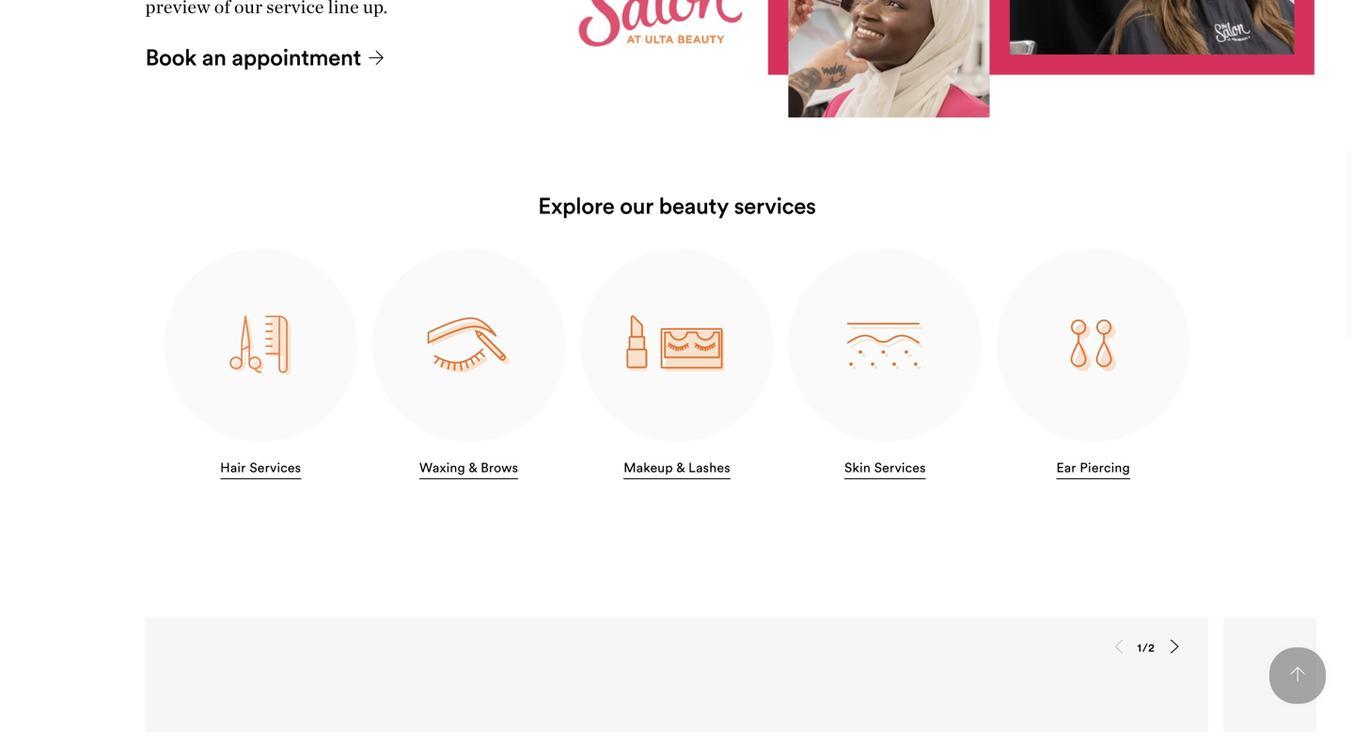 Task type: describe. For each thing, give the bounding box(es) containing it.
previous slide image
[[1111, 640, 1126, 655]]

makeup
[[624, 460, 673, 477]]

book an appointment
[[146, 43, 361, 71]]

makeup & lashes
[[624, 460, 731, 477]]

hair services
[[220, 460, 301, 477]]

book an appointment link
[[146, 43, 384, 72]]

makeup & lashes link
[[581, 249, 774, 483]]

/
[[1143, 641, 1149, 655]]

& for makeup
[[676, 460, 685, 477]]

1
[[1138, 641, 1143, 655]]

an
[[202, 43, 226, 71]]

hair
[[220, 460, 246, 477]]

next slide image
[[1168, 640, 1183, 655]]

waxing
[[420, 460, 466, 477]]

ear piercing
[[1057, 460, 1131, 477]]

explore
[[538, 191, 615, 220]]

& for waxing
[[469, 460, 477, 477]]



Task type: locate. For each thing, give the bounding box(es) containing it.
&
[[469, 460, 477, 477], [676, 460, 685, 477]]

0 horizontal spatial services
[[250, 460, 301, 477]]

skin
[[845, 460, 871, 477]]

& left lashes
[[676, 460, 685, 477]]

skin services
[[845, 460, 926, 477]]

2 / 2 group
[[1224, 618, 1355, 733]]

& left brows
[[469, 460, 477, 477]]

beauty
[[659, 191, 729, 220]]

1 horizontal spatial &
[[676, 460, 685, 477]]

back to top image
[[1291, 667, 1306, 682]]

services right skin
[[875, 460, 926, 477]]

ear piercing link
[[997, 249, 1190, 483]]

ear
[[1057, 460, 1077, 477]]

services right hair
[[250, 460, 301, 477]]

lashes
[[689, 460, 731, 477]]

services
[[734, 191, 816, 220]]

0 horizontal spatial &
[[469, 460, 477, 477]]

2
[[1149, 641, 1156, 655]]

our
[[620, 191, 654, 220]]

region
[[38, 618, 1355, 733]]

services for skin services
[[875, 460, 926, 477]]

1 / 2
[[1138, 641, 1156, 655]]

book
[[146, 43, 197, 71]]

hair services link
[[164, 249, 357, 483]]

1 services from the left
[[250, 460, 301, 477]]

explore our beauty services
[[538, 191, 816, 220]]

waxing & brows link
[[373, 249, 566, 483]]

1 horizontal spatial services
[[875, 460, 926, 477]]

region containing 1
[[38, 618, 1355, 733]]

skin services link
[[789, 249, 982, 483]]

services
[[250, 460, 301, 477], [875, 460, 926, 477]]

appointment
[[232, 43, 361, 71]]

brows
[[481, 460, 519, 477]]

2 & from the left
[[676, 460, 685, 477]]

1 & from the left
[[469, 460, 477, 477]]

2 services from the left
[[875, 460, 926, 477]]

piercing
[[1080, 460, 1131, 477]]

1 / 2 group
[[146, 618, 1209, 733]]

the salon at ulta beauty image
[[577, 0, 1317, 117]]

services for hair services
[[250, 460, 301, 477]]

waxing & brows
[[420, 460, 519, 477]]



Task type: vqa. For each thing, say whether or not it's contained in the screenshot.
Book An Appointment link
yes



